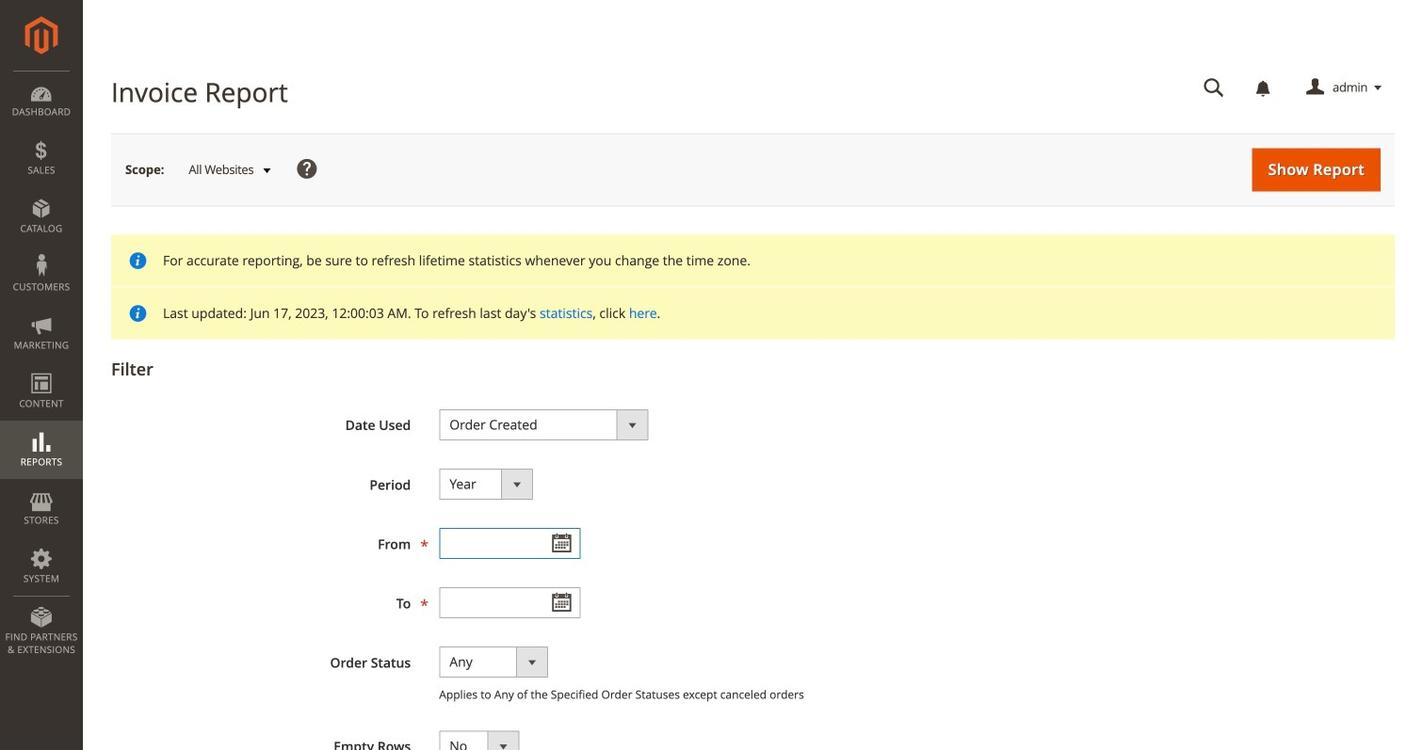 Task type: locate. For each thing, give the bounding box(es) containing it.
menu bar
[[0, 71, 83, 666]]

None text field
[[1191, 72, 1238, 105], [439, 528, 580, 559], [1191, 72, 1238, 105], [439, 528, 580, 559]]

None text field
[[439, 588, 580, 619]]

magento admin panel image
[[25, 16, 58, 55]]



Task type: vqa. For each thing, say whether or not it's contained in the screenshot.
menu
no



